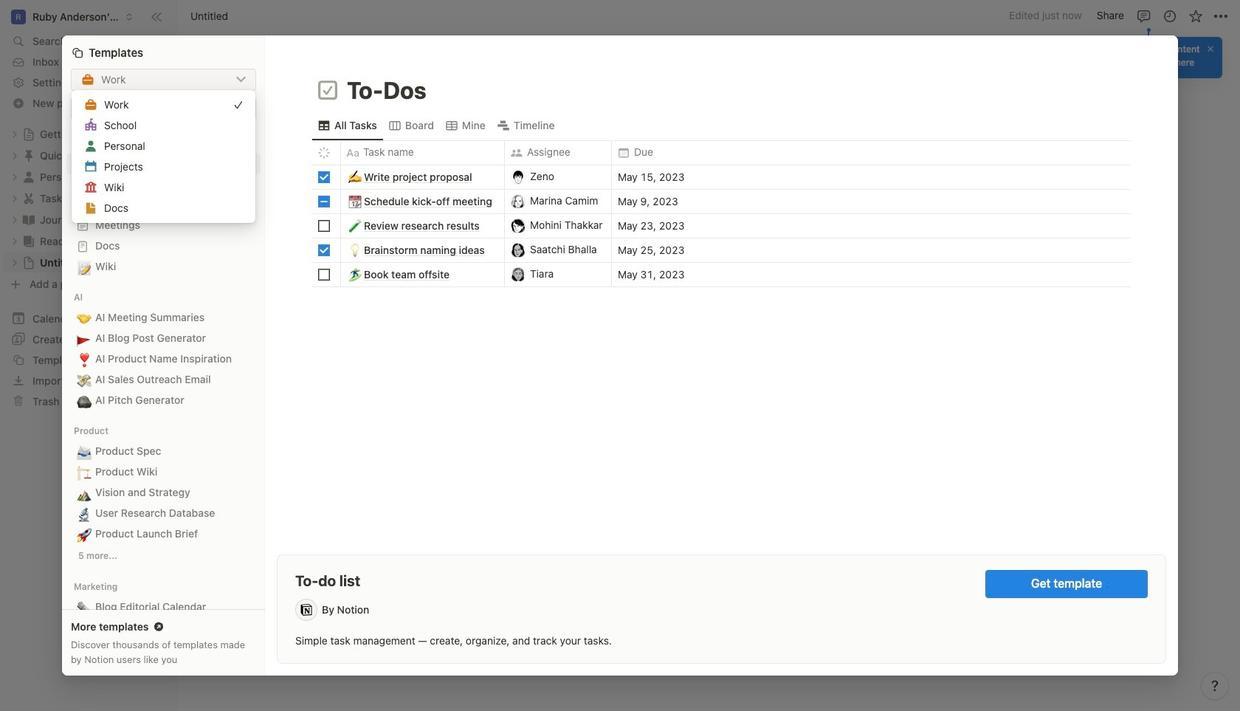 Task type: locate. For each thing, give the bounding box(es) containing it.
comments image
[[1137, 8, 1151, 23]]

🪨 image
[[77, 391, 92, 410]]

menu
[[447, 488, 846, 640]]

🔬 image
[[77, 504, 92, 523]]

favorite image
[[1188, 8, 1203, 23]]

❣️ image
[[77, 350, 92, 369]]

🚀 image
[[77, 525, 92, 544]]

Search templates text field
[[97, 102, 249, 114]]

📨 image
[[77, 442, 92, 461]]

🏗 image
[[77, 463, 92, 482]]

💸 image
[[77, 370, 92, 390]]

updates image
[[1163, 8, 1177, 23]]



Task type: vqa. For each thing, say whether or not it's contained in the screenshot.
🪨 icon
yes



Task type: describe. For each thing, give the bounding box(es) containing it.
📝 image
[[77, 257, 92, 277]]

🗞️ image
[[77, 598, 92, 617]]

🚩 image
[[77, 329, 92, 348]]

close sidebar image
[[151, 11, 162, 23]]

⛰️ image
[[77, 483, 92, 503]]

page icon image
[[316, 78, 340, 102]]



